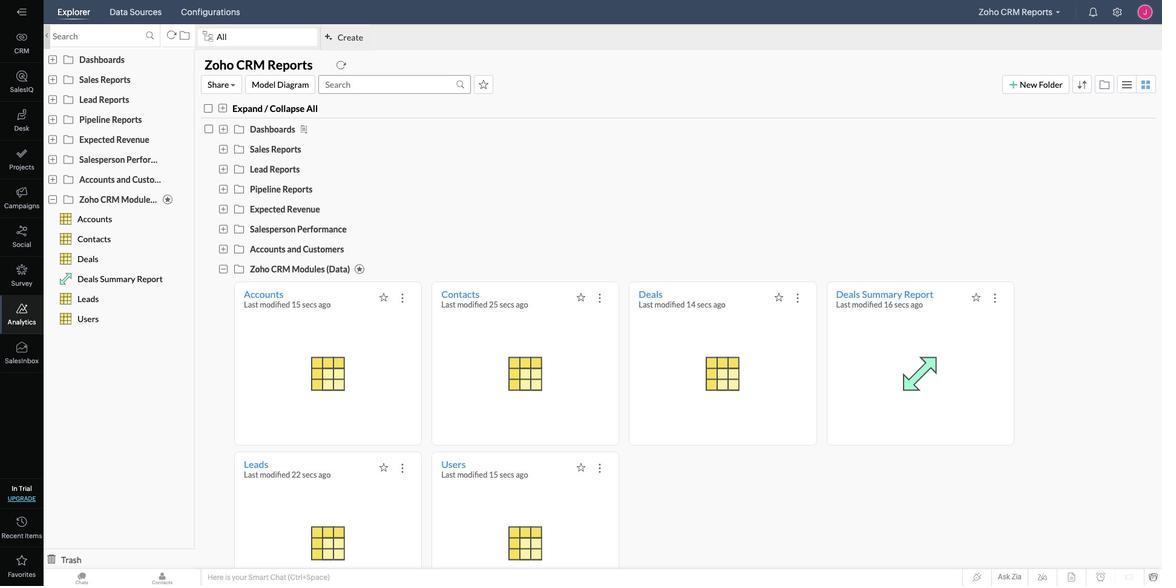 Task type: vqa. For each thing, say whether or not it's contained in the screenshot.
Deals link
no



Task type: describe. For each thing, give the bounding box(es) containing it.
campaigns
[[4, 202, 40, 209]]

favorites
[[8, 571, 36, 578]]

analytics link
[[0, 295, 44, 334]]

explorer link
[[53, 0, 95, 24]]

chats image
[[44, 569, 120, 586]]

salesinbox link
[[0, 334, 44, 373]]

social link
[[0, 218, 44, 257]]

recent items
[[2, 532, 42, 539]]

trial
[[19, 485, 32, 492]]

configurations
[[181, 7, 240, 17]]

salesiq
[[10, 86, 34, 93]]

sources
[[130, 7, 162, 17]]

explorer
[[58, 7, 90, 17]]

zia
[[1012, 573, 1022, 581]]

zoho crm reports
[[979, 7, 1053, 17]]

data
[[110, 7, 128, 17]]

campaigns link
[[0, 179, 44, 218]]

your
[[232, 573, 247, 582]]

smart
[[248, 573, 269, 582]]

configurations link
[[176, 0, 245, 24]]

survey
[[11, 280, 32, 287]]

reports
[[1022, 7, 1053, 17]]

recent
[[2, 532, 23, 539]]

upgrade
[[8, 495, 36, 502]]

1 horizontal spatial crm
[[1001, 7, 1020, 17]]

zoho
[[979, 7, 999, 17]]

data sources link
[[105, 0, 167, 24]]



Task type: locate. For each thing, give the bounding box(es) containing it.
chat
[[270, 573, 286, 582]]

projects link
[[0, 140, 44, 179]]

analytics
[[8, 318, 36, 326]]

items
[[25, 532, 42, 539]]

salesiq link
[[0, 63, 44, 102]]

desk
[[14, 125, 29, 132]]

1 vertical spatial crm
[[14, 47, 29, 54]]

projects
[[9, 163, 34, 171]]

crm link
[[0, 24, 44, 63]]

ask
[[998, 573, 1010, 581]]

crm up salesiq link
[[14, 47, 29, 54]]

here
[[208, 573, 224, 582]]

in
[[12, 485, 18, 492]]

social
[[12, 241, 31, 248]]

crm
[[1001, 7, 1020, 17], [14, 47, 29, 54]]

contacts image
[[124, 569, 200, 586]]

is
[[225, 573, 230, 582]]

0 vertical spatial crm
[[1001, 7, 1020, 17]]

crm right zoho
[[1001, 7, 1020, 17]]

desk link
[[0, 102, 44, 140]]

0 horizontal spatial crm
[[14, 47, 29, 54]]

survey link
[[0, 257, 44, 295]]

notifications image
[[1089, 7, 1098, 17]]

configure settings image
[[1113, 7, 1122, 17]]

data sources
[[110, 7, 162, 17]]

in trial upgrade
[[8, 485, 36, 502]]

ask zia
[[998, 573, 1022, 581]]

here is your smart chat (ctrl+space)
[[208, 573, 330, 582]]

(ctrl+space)
[[288, 573, 330, 582]]

salesinbox
[[5, 357, 39, 364]]



